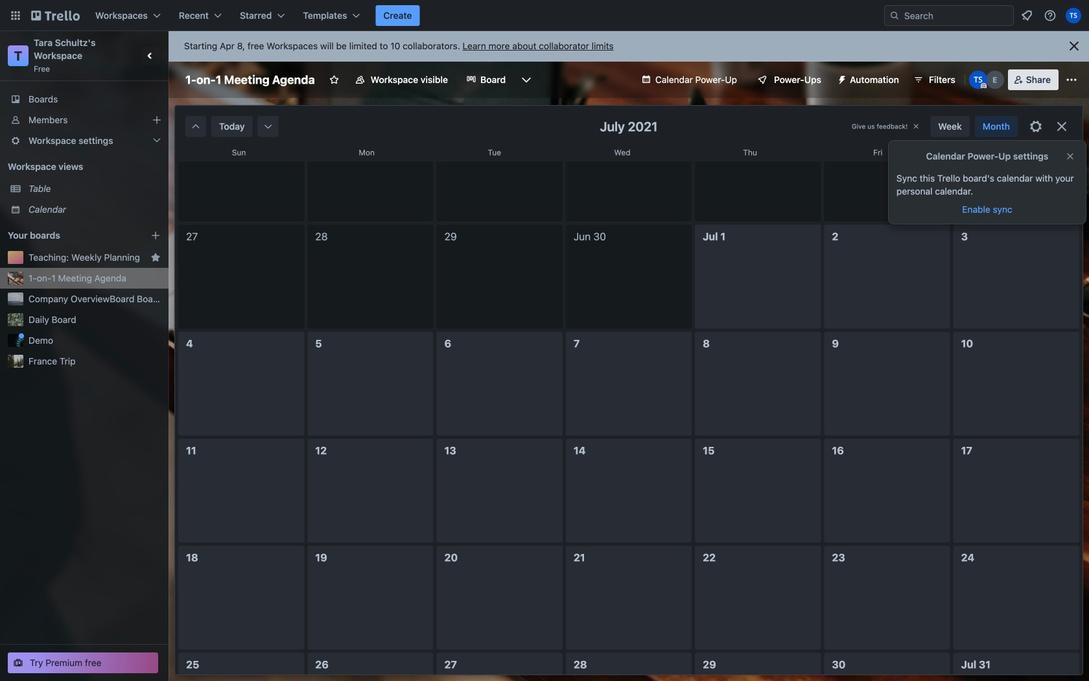 Task type: vqa. For each thing, say whether or not it's contained in the screenshot.
Greg Robinson (gregrobinson96) image
no



Task type: locate. For each thing, give the bounding box(es) containing it.
2 sm image from the left
[[262, 120, 275, 133]]

Board name text field
[[179, 69, 322, 90]]

add board image
[[150, 230, 161, 241]]

1 horizontal spatial sm image
[[262, 120, 275, 133]]

sm image
[[189, 120, 202, 133], [262, 120, 275, 133]]

primary element
[[0, 0, 1090, 31]]

show menu image
[[1066, 73, 1079, 86]]

this member is an admin of this board. image
[[981, 83, 987, 89]]

1 sm image from the left
[[189, 120, 202, 133]]

sm image
[[832, 69, 850, 88]]

0 horizontal spatial sm image
[[189, 120, 202, 133]]

0 notifications image
[[1020, 8, 1035, 23]]

workspace navigation collapse icon image
[[141, 47, 160, 65]]



Task type: describe. For each thing, give the bounding box(es) containing it.
tara schultz (taraschultz7) image
[[970, 71, 988, 89]]

starred icon image
[[150, 252, 161, 263]]

customize views image
[[520, 73, 533, 86]]

Search field
[[885, 5, 1014, 26]]

search image
[[890, 10, 900, 21]]

ethanhunt1 (ethanhunt117) image
[[986, 71, 1005, 89]]

open information menu image
[[1044, 9, 1057, 22]]

tara schultz (taraschultz7) image
[[1066, 8, 1082, 23]]

back to home image
[[31, 5, 80, 26]]

star or unstar board image
[[329, 75, 340, 85]]

your boards with 6 items element
[[8, 228, 131, 243]]



